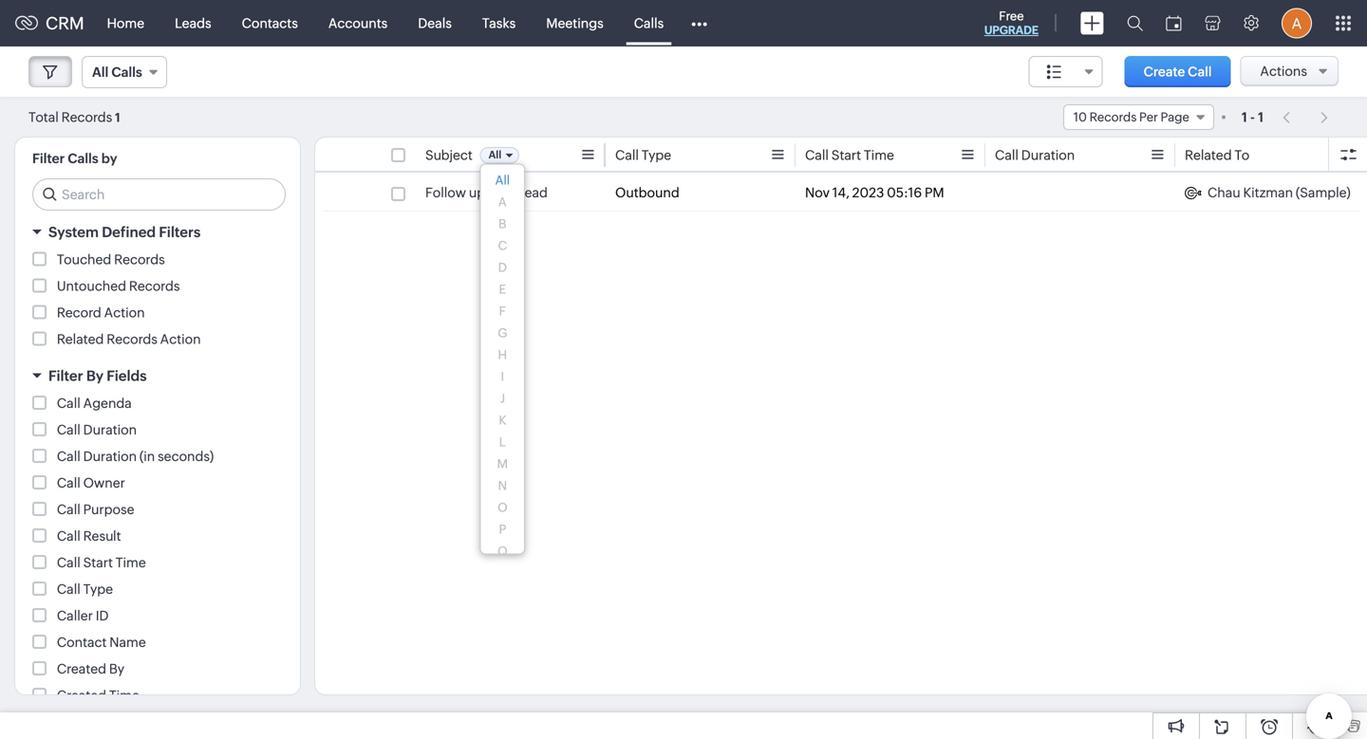 Task type: describe. For each thing, give the bounding box(es) containing it.
accounts
[[328, 16, 388, 31]]

call purpose
[[57, 502, 134, 518]]

1 horizontal spatial call duration
[[995, 148, 1075, 163]]

records for untouched
[[129, 279, 180, 294]]

call inside create call button
[[1188, 64, 1212, 79]]

1 horizontal spatial 1
[[1242, 110, 1248, 125]]

1 horizontal spatial action
[[160, 332, 201, 347]]

result
[[83, 529, 121, 544]]

per
[[1140, 110, 1158, 124]]

create call
[[1144, 64, 1212, 79]]

e
[[499, 283, 506, 297]]

create
[[1144, 64, 1186, 79]]

page
[[1161, 110, 1190, 124]]

calls link
[[619, 0, 679, 46]]

size image
[[1047, 64, 1062, 81]]

14,
[[833, 185, 850, 200]]

crm link
[[15, 14, 84, 33]]

records for total
[[61, 110, 112, 125]]

total records 1
[[28, 110, 120, 125]]

actions
[[1261, 64, 1308, 79]]

meetings
[[546, 16, 604, 31]]

1 horizontal spatial type
[[642, 148, 672, 163]]

subject
[[425, 148, 473, 163]]

1 horizontal spatial start
[[832, 148, 861, 163]]

filter by fields button
[[15, 359, 300, 393]]

lead
[[518, 185, 548, 200]]

home link
[[92, 0, 160, 46]]

to
[[1235, 148, 1250, 163]]

0 horizontal spatial call type
[[57, 582, 113, 597]]

tasks link
[[467, 0, 531, 46]]

filter for filter calls by
[[32, 151, 65, 166]]

tasks
[[482, 16, 516, 31]]

0 horizontal spatial action
[[104, 305, 145, 321]]

nov
[[805, 185, 830, 200]]

created for created by
[[57, 662, 106, 677]]

All Calls field
[[82, 56, 167, 88]]

calendar image
[[1166, 16, 1182, 31]]

records for touched
[[114, 252, 165, 267]]

c
[[498, 239, 507, 253]]

2 horizontal spatial calls
[[634, 16, 664, 31]]

chau
[[1208, 185, 1241, 200]]

crm
[[46, 14, 84, 33]]

up
[[469, 185, 485, 200]]

i
[[501, 370, 504, 384]]

name
[[109, 635, 146, 651]]

touched records
[[57, 252, 165, 267]]

home
[[107, 16, 144, 31]]

related for related to
[[1185, 148, 1232, 163]]

nov 14, 2023 05:16 pm
[[805, 185, 944, 200]]

filters
[[159, 224, 201, 241]]

leads link
[[160, 0, 227, 46]]

h
[[498, 348, 507, 362]]

10
[[1074, 110, 1087, 124]]

deals link
[[403, 0, 467, 46]]

chau kitzman (sample)
[[1208, 185, 1351, 200]]

(in
[[140, 449, 155, 464]]

total
[[28, 110, 59, 125]]

system defined filters button
[[15, 216, 300, 249]]

n
[[498, 479, 507, 493]]

all for all calls
[[92, 65, 109, 80]]

call agenda
[[57, 396, 132, 411]]

accounts link
[[313, 0, 403, 46]]

follow up with lead link
[[425, 183, 548, 202]]

create menu element
[[1069, 0, 1116, 46]]

profile image
[[1282, 8, 1312, 38]]

caller id
[[57, 609, 109, 624]]

1 vertical spatial time
[[116, 556, 146, 571]]

call duration (in seconds)
[[57, 449, 214, 464]]

related records action
[[57, 332, 201, 347]]

1 horizontal spatial call start time
[[805, 148, 894, 163]]

-
[[1251, 110, 1256, 125]]

with
[[488, 185, 515, 200]]

fields
[[107, 368, 147, 385]]

create call button
[[1125, 56, 1231, 87]]

deals
[[418, 16, 452, 31]]

purpose
[[83, 502, 134, 518]]

k
[[499, 414, 506, 428]]

1 - 1
[[1242, 110, 1264, 125]]

p
[[499, 523, 506, 537]]

contacts link
[[227, 0, 313, 46]]

filter calls by
[[32, 151, 117, 166]]

kitzman
[[1244, 185, 1294, 200]]

1 vertical spatial call start time
[[57, 556, 146, 571]]

m
[[497, 457, 508, 471]]

calls for filter calls by
[[68, 151, 98, 166]]

by for filter
[[86, 368, 103, 385]]

a b c d e f g h i j k l m n o p q
[[497, 195, 508, 559]]

free
[[999, 9, 1024, 23]]

q
[[498, 545, 508, 559]]



Task type: vqa. For each thing, say whether or not it's contained in the screenshot.
Calls associated with All Calls
yes



Task type: locate. For each thing, give the bounding box(es) containing it.
free upgrade
[[985, 9, 1039, 37]]

contacts
[[242, 16, 298, 31]]

upgrade
[[985, 24, 1039, 37]]

id
[[96, 609, 109, 624]]

leads
[[175, 16, 211, 31]]

records down defined
[[114, 252, 165, 267]]

a
[[498, 195, 507, 209]]

create menu image
[[1081, 12, 1104, 35]]

None field
[[1029, 56, 1103, 87]]

all for all
[[489, 149, 502, 161]]

b
[[499, 217, 507, 231]]

1 vertical spatial all
[[489, 149, 502, 161]]

g
[[498, 326, 507, 340]]

call start time down result
[[57, 556, 146, 571]]

10 Records Per Page field
[[1063, 104, 1214, 130]]

duration down the 10
[[1022, 148, 1075, 163]]

0 vertical spatial duration
[[1022, 148, 1075, 163]]

1 created from the top
[[57, 662, 106, 677]]

start up the 14,
[[832, 148, 861, 163]]

2 vertical spatial calls
[[68, 151, 98, 166]]

chau kitzman (sample) link
[[1185, 183, 1351, 202]]

duration
[[1022, 148, 1075, 163], [83, 423, 137, 438], [83, 449, 137, 464]]

1 vertical spatial filter
[[48, 368, 83, 385]]

0 vertical spatial start
[[832, 148, 861, 163]]

0 vertical spatial all
[[92, 65, 109, 80]]

1 horizontal spatial call type
[[615, 148, 672, 163]]

call type
[[615, 148, 672, 163], [57, 582, 113, 597]]

created time
[[57, 688, 139, 704]]

calls left by
[[68, 151, 98, 166]]

contact name
[[57, 635, 146, 651]]

call
[[1188, 64, 1212, 79], [615, 148, 639, 163], [805, 148, 829, 163], [995, 148, 1019, 163], [57, 396, 80, 411], [57, 423, 80, 438], [57, 449, 80, 464], [57, 476, 80, 491], [57, 502, 80, 518], [57, 529, 80, 544], [57, 556, 80, 571], [57, 582, 80, 597]]

related left to
[[1185, 148, 1232, 163]]

all up total records 1
[[92, 65, 109, 80]]

related to
[[1185, 148, 1250, 163]]

records down touched records
[[129, 279, 180, 294]]

filter by fields
[[48, 368, 147, 385]]

calls down home
[[111, 65, 142, 80]]

untouched
[[57, 279, 126, 294]]

0 horizontal spatial call start time
[[57, 556, 146, 571]]

follow up with lead
[[425, 185, 548, 200]]

0 vertical spatial calls
[[634, 16, 664, 31]]

all up with
[[489, 149, 502, 161]]

records for related
[[107, 332, 157, 347]]

all inside field
[[92, 65, 109, 80]]

by
[[101, 151, 117, 166]]

0 vertical spatial created
[[57, 662, 106, 677]]

filter up call agenda
[[48, 368, 83, 385]]

1 vertical spatial action
[[160, 332, 201, 347]]

by for created
[[109, 662, 124, 677]]

created
[[57, 662, 106, 677], [57, 688, 106, 704]]

action up the related records action
[[104, 305, 145, 321]]

0 horizontal spatial call duration
[[57, 423, 137, 438]]

records up the filter calls by
[[61, 110, 112, 125]]

action up the filter by fields dropdown button at the left of page
[[160, 332, 201, 347]]

duration up owner
[[83, 449, 137, 464]]

pm
[[925, 185, 944, 200]]

defined
[[102, 224, 156, 241]]

Other Modules field
[[679, 8, 720, 38]]

1 vertical spatial by
[[109, 662, 124, 677]]

records up fields
[[107, 332, 157, 347]]

search image
[[1127, 15, 1143, 31]]

filter for filter by fields
[[48, 368, 83, 385]]

related for related records action
[[57, 332, 104, 347]]

profile element
[[1271, 0, 1324, 46]]

0 vertical spatial time
[[864, 148, 894, 163]]

1 right -
[[1258, 110, 1264, 125]]

call start time up the 14,
[[805, 148, 894, 163]]

0 vertical spatial call start time
[[805, 148, 894, 163]]

05:16
[[887, 185, 922, 200]]

0 vertical spatial call type
[[615, 148, 672, 163]]

2 vertical spatial duration
[[83, 449, 137, 464]]

1 vertical spatial duration
[[83, 423, 137, 438]]

search element
[[1116, 0, 1155, 47]]

system
[[48, 224, 99, 241]]

1 vertical spatial related
[[57, 332, 104, 347]]

1 horizontal spatial by
[[109, 662, 124, 677]]

by up call agenda
[[86, 368, 103, 385]]

0 vertical spatial call duration
[[995, 148, 1075, 163]]

records for 10
[[1090, 110, 1137, 124]]

records
[[61, 110, 112, 125], [1090, 110, 1137, 124], [114, 252, 165, 267], [129, 279, 180, 294], [107, 332, 157, 347]]

1 inside total records 1
[[115, 111, 120, 125]]

1 vertical spatial call duration
[[57, 423, 137, 438]]

1 vertical spatial calls
[[111, 65, 142, 80]]

follow
[[425, 185, 466, 200]]

l
[[499, 435, 506, 450]]

call duration down call agenda
[[57, 423, 137, 438]]

agenda
[[83, 396, 132, 411]]

1 horizontal spatial related
[[1185, 148, 1232, 163]]

meetings link
[[531, 0, 619, 46]]

record action
[[57, 305, 145, 321]]

1 vertical spatial type
[[83, 582, 113, 597]]

action
[[104, 305, 145, 321], [160, 332, 201, 347]]

calls
[[634, 16, 664, 31], [111, 65, 142, 80], [68, 151, 98, 166]]

records right the 10
[[1090, 110, 1137, 124]]

1 vertical spatial start
[[83, 556, 113, 571]]

filter
[[32, 151, 65, 166], [48, 368, 83, 385]]

by inside dropdown button
[[86, 368, 103, 385]]

created for created time
[[57, 688, 106, 704]]

0 horizontal spatial calls
[[68, 151, 98, 166]]

1 vertical spatial call type
[[57, 582, 113, 597]]

untouched records
[[57, 279, 180, 294]]

call duration down the 10
[[995, 148, 1075, 163]]

1 up by
[[115, 111, 120, 125]]

time down 'created by'
[[109, 688, 139, 704]]

call start time
[[805, 148, 894, 163], [57, 556, 146, 571]]

0 vertical spatial action
[[104, 305, 145, 321]]

start
[[832, 148, 861, 163], [83, 556, 113, 571]]

2023
[[852, 185, 884, 200]]

time
[[864, 148, 894, 163], [116, 556, 146, 571], [109, 688, 139, 704]]

0 horizontal spatial all
[[92, 65, 109, 80]]

0 vertical spatial by
[[86, 368, 103, 385]]

1 for 1 - 1
[[1258, 110, 1264, 125]]

all
[[92, 65, 109, 80], [489, 149, 502, 161]]

calls inside field
[[111, 65, 142, 80]]

1 horizontal spatial calls
[[111, 65, 142, 80]]

1 for total records 1
[[115, 111, 120, 125]]

time up nov 14, 2023 05:16 pm
[[864, 148, 894, 163]]

2 created from the top
[[57, 688, 106, 704]]

2 horizontal spatial 1
[[1258, 110, 1264, 125]]

2 vertical spatial time
[[109, 688, 139, 704]]

0 horizontal spatial type
[[83, 582, 113, 597]]

o
[[498, 501, 508, 515]]

system defined filters
[[48, 224, 201, 241]]

navigation
[[1274, 104, 1339, 131]]

filter down 'total'
[[32, 151, 65, 166]]

0 vertical spatial related
[[1185, 148, 1232, 163]]

0 horizontal spatial start
[[83, 556, 113, 571]]

owner
[[83, 476, 125, 491]]

all calls
[[92, 65, 142, 80]]

time down result
[[116, 556, 146, 571]]

Search text field
[[33, 179, 285, 210]]

related
[[1185, 148, 1232, 163], [57, 332, 104, 347]]

1 horizontal spatial all
[[489, 149, 502, 161]]

(sample)
[[1296, 185, 1351, 200]]

call type up caller id
[[57, 582, 113, 597]]

0 vertical spatial filter
[[32, 151, 65, 166]]

calls left other modules field
[[634, 16, 664, 31]]

record
[[57, 305, 101, 321]]

j
[[500, 392, 505, 406]]

1 vertical spatial created
[[57, 688, 106, 704]]

f
[[499, 304, 506, 319]]

created down contact
[[57, 662, 106, 677]]

created by
[[57, 662, 124, 677]]

call result
[[57, 529, 121, 544]]

0 horizontal spatial 1
[[115, 111, 120, 125]]

caller
[[57, 609, 93, 624]]

type up id at the bottom of the page
[[83, 582, 113, 597]]

0 horizontal spatial by
[[86, 368, 103, 385]]

start down result
[[83, 556, 113, 571]]

duration down agenda
[[83, 423, 137, 438]]

1 left -
[[1242, 110, 1248, 125]]

contact
[[57, 635, 107, 651]]

calls for all calls
[[111, 65, 142, 80]]

touched
[[57, 252, 111, 267]]

records inside field
[[1090, 110, 1137, 124]]

filter inside the filter by fields dropdown button
[[48, 368, 83, 385]]

seconds)
[[158, 449, 214, 464]]

0 horizontal spatial related
[[57, 332, 104, 347]]

by down name
[[109, 662, 124, 677]]

type up outbound
[[642, 148, 672, 163]]

created down 'created by'
[[57, 688, 106, 704]]

call type up outbound
[[615, 148, 672, 163]]

related down record
[[57, 332, 104, 347]]

0 vertical spatial type
[[642, 148, 672, 163]]

call owner
[[57, 476, 125, 491]]



